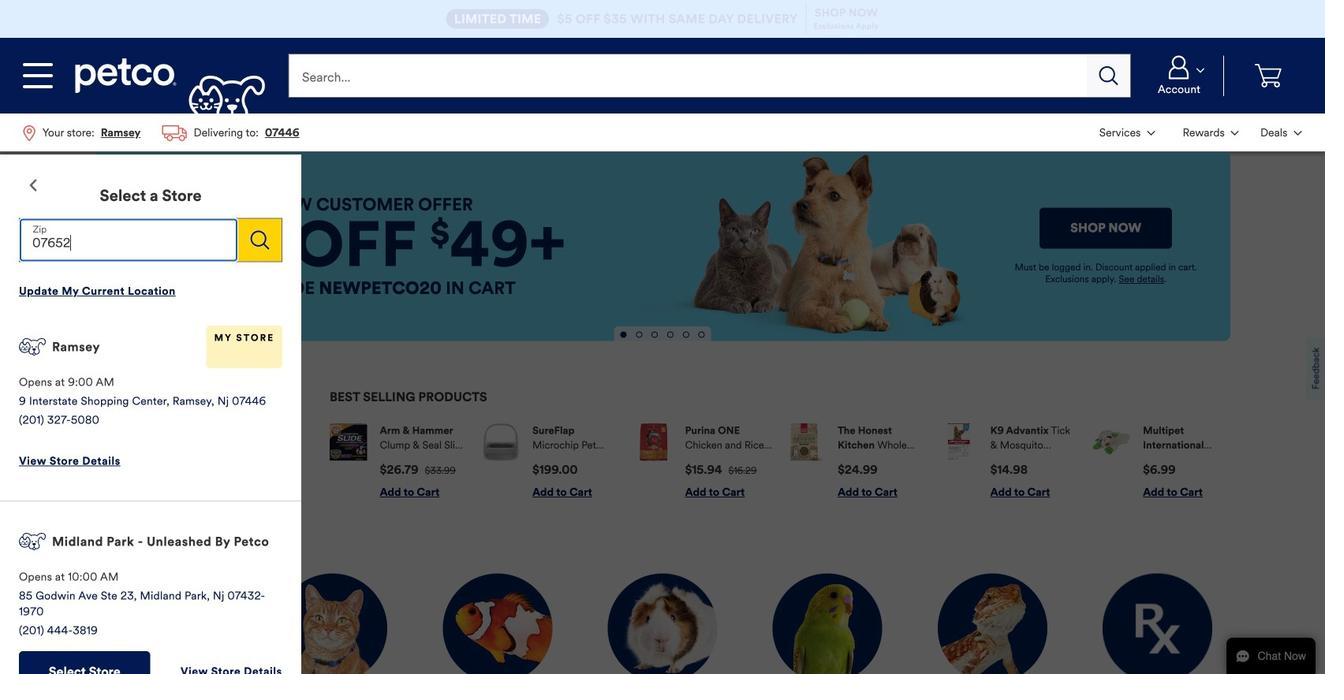 Task type: describe. For each thing, give the bounding box(es) containing it.
search image
[[1100, 66, 1119, 85]]

search store image
[[251, 231, 269, 250]]

close change store image
[[29, 179, 37, 192]]

Search search field
[[288, 54, 1088, 98]]



Task type: locate. For each thing, give the bounding box(es) containing it.
fish deals image
[[443, 574, 553, 675]]

pet pharmacy image
[[1103, 574, 1213, 675]]

bird deals image
[[773, 574, 883, 675]]

small pet deals image
[[608, 574, 718, 675]]

cat deals image
[[278, 574, 388, 675]]

reptile deals image
[[938, 574, 1048, 675]]

list item
[[0, 114, 301, 675], [330, 424, 467, 500], [483, 424, 620, 500], [635, 424, 773, 500], [788, 424, 926, 500], [941, 424, 1078, 500], [1093, 424, 1231, 500]]

None search field
[[19, 218, 238, 262]]

list
[[0, 114, 310, 675], [1089, 114, 1313, 152], [330, 411, 1231, 513]]

dog deals image
[[113, 574, 223, 675]]



Task type: vqa. For each thing, say whether or not it's contained in the screenshot.
Cat Deals image
yes



